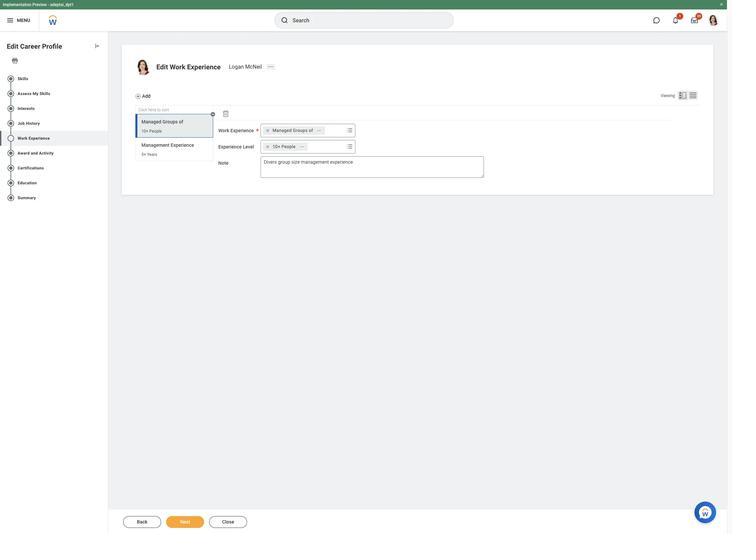 Task type: locate. For each thing, give the bounding box(es) containing it.
action bar region
[[111, 510, 727, 535]]

skills inside "link"
[[40, 91, 50, 96]]

0 vertical spatial managed groups of
[[142, 119, 183, 125]]

10+ people left related actions icon
[[273, 144, 296, 149]]

prompts image for experience level
[[346, 143, 354, 151]]

1 vertical spatial of
[[309, 128, 313, 133]]

1 vertical spatial managed
[[273, 128, 292, 133]]

10+ people element
[[273, 144, 296, 150]]

x small image for experience
[[265, 127, 271, 134]]

experience right management on the top
[[171, 143, 194, 148]]

1 vertical spatial 10+
[[273, 144, 280, 149]]

add
[[142, 93, 151, 99]]

radio custom image
[[7, 75, 15, 83], [7, 105, 15, 113], [7, 134, 15, 142], [7, 149, 15, 157], [7, 164, 15, 172], [7, 179, 15, 187]]

radio custom image for award and activity
[[7, 149, 15, 157]]

1 vertical spatial managed groups of
[[273, 128, 313, 133]]

management experience
[[142, 143, 194, 148]]

menu
[[17, 17, 30, 23]]

Search Workday  search field
[[293, 13, 440, 28]]

3 radio custom image from the top
[[7, 134, 15, 142]]

x small image inside 10+ people, press delete to clear value. option
[[265, 144, 271, 150]]

1 error image from the top
[[101, 90, 108, 98]]

of
[[179, 119, 183, 125], [309, 128, 313, 133]]

1 vertical spatial groups
[[293, 128, 308, 133]]

activity
[[39, 151, 54, 156]]

assess
[[18, 91, 32, 96]]

0 vertical spatial error image
[[101, 75, 108, 83]]

experience up experience level
[[230, 128, 254, 133]]

2 radio custom image from the top
[[7, 119, 15, 128]]

adeptai_dpt1
[[50, 2, 74, 7]]

transformation import image
[[94, 43, 101, 49]]

0 vertical spatial edit
[[7, 42, 18, 50]]

2 x small image from the top
[[265, 144, 271, 150]]

edit
[[7, 42, 18, 50], [156, 63, 168, 71]]

people
[[149, 129, 162, 134], [282, 144, 296, 149]]

prompts image for work experience
[[346, 126, 354, 134]]

edit up print image
[[7, 42, 18, 50]]

certifications
[[18, 166, 44, 171]]

2 error image from the top
[[101, 119, 108, 128]]

list
[[0, 69, 108, 208]]

note
[[218, 160, 229, 166]]

radio custom image inside award and activity link
[[7, 149, 15, 157]]

radio custom image
[[7, 90, 15, 98], [7, 119, 15, 128], [7, 194, 15, 202]]

radio custom image inside certifications link
[[7, 164, 15, 172]]

0 vertical spatial prompts image
[[346, 126, 354, 134]]

33
[[697, 14, 701, 18]]

education
[[18, 181, 37, 185]]

error image inside assess my skills "link"
[[101, 90, 108, 98]]

radio custom image left job
[[7, 119, 15, 128]]

10+
[[142, 129, 148, 134], [273, 144, 280, 149]]

skills up assess
[[18, 76, 28, 81]]

work experience
[[218, 128, 254, 133], [18, 136, 50, 141]]

0 vertical spatial error image
[[101, 90, 108, 98]]

close
[[222, 520, 234, 525]]

0 horizontal spatial managed groups of
[[142, 119, 183, 125]]

10+ people
[[142, 129, 162, 134], [273, 144, 296, 149]]

0 horizontal spatial work
[[18, 136, 27, 141]]

close button
[[209, 517, 247, 528]]

work experience up experience level
[[218, 128, 254, 133]]

1 vertical spatial radio custom image
[[7, 119, 15, 128]]

radio custom image for interests
[[7, 105, 15, 113]]

10+ people up management on the top
[[142, 129, 162, 134]]

1 radio custom image from the top
[[7, 90, 15, 98]]

of inside navigation pane region
[[179, 119, 183, 125]]

error image inside work experience link
[[101, 134, 108, 142]]

click
[[138, 108, 147, 112]]

edit for edit work experience
[[156, 63, 168, 71]]

implementation preview -   adeptai_dpt1
[[3, 2, 74, 7]]

1 radio custom image from the top
[[7, 75, 15, 83]]

managed groups of down sort
[[142, 119, 183, 125]]

1 horizontal spatial people
[[282, 144, 296, 149]]

1 horizontal spatial managed
[[273, 128, 292, 133]]

interests
[[18, 106, 35, 111]]

radio custom image inside work experience link
[[7, 134, 15, 142]]

radio custom image for assess
[[7, 90, 15, 98]]

managed up the 10+ people element
[[273, 128, 292, 133]]

managed groups of inside option
[[273, 128, 313, 133]]

1 vertical spatial edit
[[156, 63, 168, 71]]

0 vertical spatial of
[[179, 119, 183, 125]]

0 vertical spatial managed
[[142, 119, 161, 125]]

3 radio custom image from the top
[[7, 194, 15, 202]]

5 radio custom image from the top
[[7, 164, 15, 172]]

work experience up "and" at the top left of page
[[18, 136, 50, 141]]

delete image
[[222, 110, 230, 118]]

career
[[20, 42, 40, 50]]

groups
[[163, 119, 178, 125], [293, 128, 308, 133]]

groups up related actions icon
[[293, 128, 308, 133]]

summary link
[[0, 191, 108, 205]]

1 vertical spatial work
[[218, 128, 229, 133]]

1 horizontal spatial managed groups of
[[273, 128, 313, 133]]

job
[[18, 121, 25, 126]]

2 prompts image from the top
[[346, 143, 354, 151]]

0 vertical spatial x small image
[[265, 127, 271, 134]]

1 horizontal spatial 10+ people
[[273, 144, 296, 149]]

0 horizontal spatial 10+ people
[[142, 129, 162, 134]]

x small image up 10+ people, press delete to clear value. option
[[265, 127, 271, 134]]

1 horizontal spatial skills
[[40, 91, 50, 96]]

0 vertical spatial radio custom image
[[7, 90, 15, 98]]

managed inside the managed groups of element
[[273, 128, 292, 133]]

related actions image
[[299, 145, 304, 149]]

prompts image right related actions image
[[346, 126, 354, 134]]

prompts image up "note" text field
[[346, 143, 354, 151]]

1 button
[[668, 13, 684, 28]]

radio custom image left summary
[[7, 194, 15, 202]]

assess my skills
[[18, 91, 50, 96]]

level
[[243, 144, 254, 150]]

work
[[170, 63, 185, 71], [218, 128, 229, 133], [18, 136, 27, 141]]

work inside list
[[18, 136, 27, 141]]

-
[[48, 2, 49, 7]]

radio custom image for skills
[[7, 75, 15, 83]]

award and activity
[[18, 151, 54, 156]]

skills link
[[0, 71, 108, 86]]

error image inside job history link
[[101, 119, 108, 128]]

1 prompts image from the top
[[346, 126, 354, 134]]

10+ inside list box
[[142, 129, 148, 134]]

Toggle to Grid view radio
[[688, 91, 698, 100]]

add link
[[135, 93, 151, 100]]

0 horizontal spatial groups
[[163, 119, 178, 125]]

error image
[[101, 75, 108, 83], [101, 105, 108, 113]]

0 horizontal spatial people
[[149, 129, 162, 134]]

logan mcneil element
[[229, 64, 266, 70]]

4 radio custom image from the top
[[7, 149, 15, 157]]

0 vertical spatial work
[[170, 63, 185, 71]]

0 horizontal spatial of
[[179, 119, 183, 125]]

list box
[[135, 112, 215, 161]]

managed
[[142, 119, 161, 125], [273, 128, 292, 133]]

radio custom image inside education link
[[7, 179, 15, 187]]

2 error image from the top
[[101, 105, 108, 113]]

1 vertical spatial skills
[[40, 91, 50, 96]]

x small image
[[265, 127, 271, 134], [265, 144, 271, 150]]

assess my skills link
[[0, 86, 108, 101]]

error image for work experience
[[101, 134, 108, 142]]

edit right employee's photo (logan mcneil)
[[156, 63, 168, 71]]

mcneil
[[245, 64, 262, 70]]

x small image left the 10+ people element
[[265, 144, 271, 150]]

print image
[[12, 57, 18, 64]]

managed inside list box
[[142, 119, 161, 125]]

skills right my
[[40, 91, 50, 96]]

inbox large image
[[691, 17, 698, 24]]

next
[[180, 520, 190, 525]]

10+ people inside option
[[273, 144, 296, 149]]

edit career profile
[[7, 42, 62, 50]]

history
[[26, 121, 40, 126]]

0 vertical spatial people
[[149, 129, 162, 134]]

33 button
[[687, 13, 703, 28]]

error image
[[101, 90, 108, 98], [101, 119, 108, 128], [101, 134, 108, 142]]

managed groups of, press delete to clear value. option
[[263, 127, 325, 135]]

radio custom image inside the interests link
[[7, 105, 15, 113]]

skills
[[18, 76, 28, 81], [40, 91, 50, 96]]

1 vertical spatial prompts image
[[346, 143, 354, 151]]

0 vertical spatial skills
[[18, 76, 28, 81]]

2 radio custom image from the top
[[7, 105, 15, 113]]

click here to sort
[[138, 108, 169, 112]]

0 vertical spatial groups
[[163, 119, 178, 125]]

people left related actions icon
[[282, 144, 296, 149]]

1 vertical spatial x small image
[[265, 144, 271, 150]]

2 vertical spatial radio custom image
[[7, 194, 15, 202]]

1 vertical spatial error image
[[101, 119, 108, 128]]

0 horizontal spatial 10+
[[142, 129, 148, 134]]

0 horizontal spatial skills
[[18, 76, 28, 81]]

radio custom image for work experience
[[7, 134, 15, 142]]

justify image
[[6, 16, 14, 24]]

education link
[[0, 176, 108, 191]]

radio custom image left assess
[[7, 90, 15, 98]]

1 error image from the top
[[101, 75, 108, 83]]

1 vertical spatial 10+ people
[[273, 144, 296, 149]]

10+ up management on the top
[[142, 129, 148, 134]]

0 vertical spatial work experience
[[218, 128, 254, 133]]

0 horizontal spatial edit
[[7, 42, 18, 50]]

6 radio custom image from the top
[[7, 179, 15, 187]]

prompts image
[[346, 126, 354, 134], [346, 143, 354, 151]]

search image
[[281, 16, 289, 24]]

viewing: option group
[[661, 91, 700, 102]]

viewing:
[[661, 93, 676, 98]]

of down the click here to sort popup button at left top
[[179, 119, 183, 125]]

1 vertical spatial error image
[[101, 105, 108, 113]]

2 vertical spatial work
[[18, 136, 27, 141]]

0 horizontal spatial managed
[[142, 119, 161, 125]]

2 vertical spatial error image
[[101, 134, 108, 142]]

0 vertical spatial 10+
[[142, 129, 148, 134]]

1 horizontal spatial 10+
[[273, 144, 280, 149]]

1 horizontal spatial of
[[309, 128, 313, 133]]

1 vertical spatial people
[[282, 144, 296, 149]]

1 horizontal spatial edit
[[156, 63, 168, 71]]

groups down the click here to sort popup button at left top
[[163, 119, 178, 125]]

3 error image from the top
[[101, 134, 108, 142]]

x small image inside 'managed groups of, press delete to clear value.' option
[[265, 127, 271, 134]]

10+ down the managed groups of element
[[273, 144, 280, 149]]

experience
[[187, 63, 221, 71], [230, 128, 254, 133], [29, 136, 50, 141], [171, 143, 194, 148], [218, 144, 242, 150]]

managed down here
[[142, 119, 161, 125]]

radio custom image inside skills 'link'
[[7, 75, 15, 83]]

groups inside option
[[293, 128, 308, 133]]

of left related actions image
[[309, 128, 313, 133]]

0 horizontal spatial work experience
[[18, 136, 50, 141]]

people up management on the top
[[149, 129, 162, 134]]

1 x small image from the top
[[265, 127, 271, 134]]

1 horizontal spatial groups
[[293, 128, 308, 133]]

managed groups of
[[142, 119, 183, 125], [273, 128, 313, 133]]

managed groups of up 10+ people, press delete to clear value. option
[[273, 128, 313, 133]]

0 vertical spatial 10+ people
[[142, 129, 162, 134]]

management
[[142, 143, 170, 148]]



Task type: vqa. For each thing, say whether or not it's contained in the screenshot.
rightmost Edit
yes



Task type: describe. For each thing, give the bounding box(es) containing it.
radio custom image for certifications
[[7, 164, 15, 172]]

profile
[[42, 42, 62, 50]]

navigation pane region
[[135, 106, 215, 163]]

employee's photo (logan mcneil) image
[[135, 60, 151, 75]]

experience left logan
[[187, 63, 221, 71]]

radio custom image for education
[[7, 179, 15, 187]]

error image for skills
[[101, 75, 108, 83]]

menu button
[[0, 9, 39, 31]]

people inside option
[[282, 144, 296, 149]]

error image for job history
[[101, 119, 108, 128]]

click here to sort button
[[135, 106, 213, 114]]

1 horizontal spatial work
[[170, 63, 185, 71]]

experience level
[[218, 144, 254, 150]]

skills inside 'link'
[[18, 76, 28, 81]]

award
[[18, 151, 30, 156]]

error image for assess my skills
[[101, 90, 108, 98]]

experience up award and activity
[[29, 136, 50, 141]]

notifications large image
[[672, 17, 679, 24]]

1 horizontal spatial work experience
[[218, 128, 254, 133]]

x small image for level
[[265, 144, 271, 150]]

menu banner
[[0, 0, 727, 31]]

my
[[33, 91, 38, 96]]

Toggle to List Detail view radio
[[678, 91, 688, 100]]

implementation
[[3, 2, 31, 7]]

experience inside navigation pane region
[[171, 143, 194, 148]]

groups inside navigation pane region
[[163, 119, 178, 125]]

list box containing managed groups of
[[135, 112, 215, 161]]

logan mcneil
[[229, 64, 262, 70]]

back
[[137, 520, 147, 525]]

Note text field
[[261, 156, 484, 178]]

people inside list box
[[149, 129, 162, 134]]

logan
[[229, 64, 244, 70]]

to
[[157, 108, 161, 112]]

close environment banner image
[[720, 2, 724, 6]]

related actions image
[[317, 128, 322, 133]]

and
[[31, 151, 38, 156]]

certifications link
[[0, 161, 108, 176]]

managed groups of element
[[273, 128, 313, 134]]

2 horizontal spatial work
[[218, 128, 229, 133]]

here
[[148, 108, 156, 112]]

of inside option
[[309, 128, 313, 133]]

error image for interests
[[101, 105, 108, 113]]

list containing skills
[[0, 69, 108, 208]]

back button
[[123, 517, 161, 528]]

interests link
[[0, 101, 108, 116]]

5+
[[142, 152, 146, 157]]

award and activity link
[[0, 146, 108, 161]]

sort
[[162, 108, 169, 112]]

edit for edit career profile
[[7, 42, 18, 50]]

10+ people, press delete to clear value. option
[[263, 143, 308, 151]]

years
[[147, 152, 157, 157]]

radio custom image inside "summary" link
[[7, 194, 15, 202]]

edit work experience
[[156, 63, 221, 71]]

managed groups of inside navigation pane region
[[142, 119, 183, 125]]

job history link
[[0, 116, 108, 131]]

summary
[[18, 196, 36, 200]]

experience up note
[[218, 144, 242, 150]]

next button
[[166, 517, 204, 528]]

10+ inside the 10+ people element
[[273, 144, 280, 149]]

5+ years
[[142, 152, 157, 157]]

preview
[[32, 2, 47, 7]]

profile logan mcneil image
[[708, 15, 719, 27]]

work experience link
[[0, 131, 108, 146]]

radio custom image for job
[[7, 119, 15, 128]]

10+ people inside navigation pane region
[[142, 129, 162, 134]]

1
[[679, 14, 681, 18]]

1 vertical spatial work experience
[[18, 136, 50, 141]]

job history
[[18, 121, 40, 126]]



